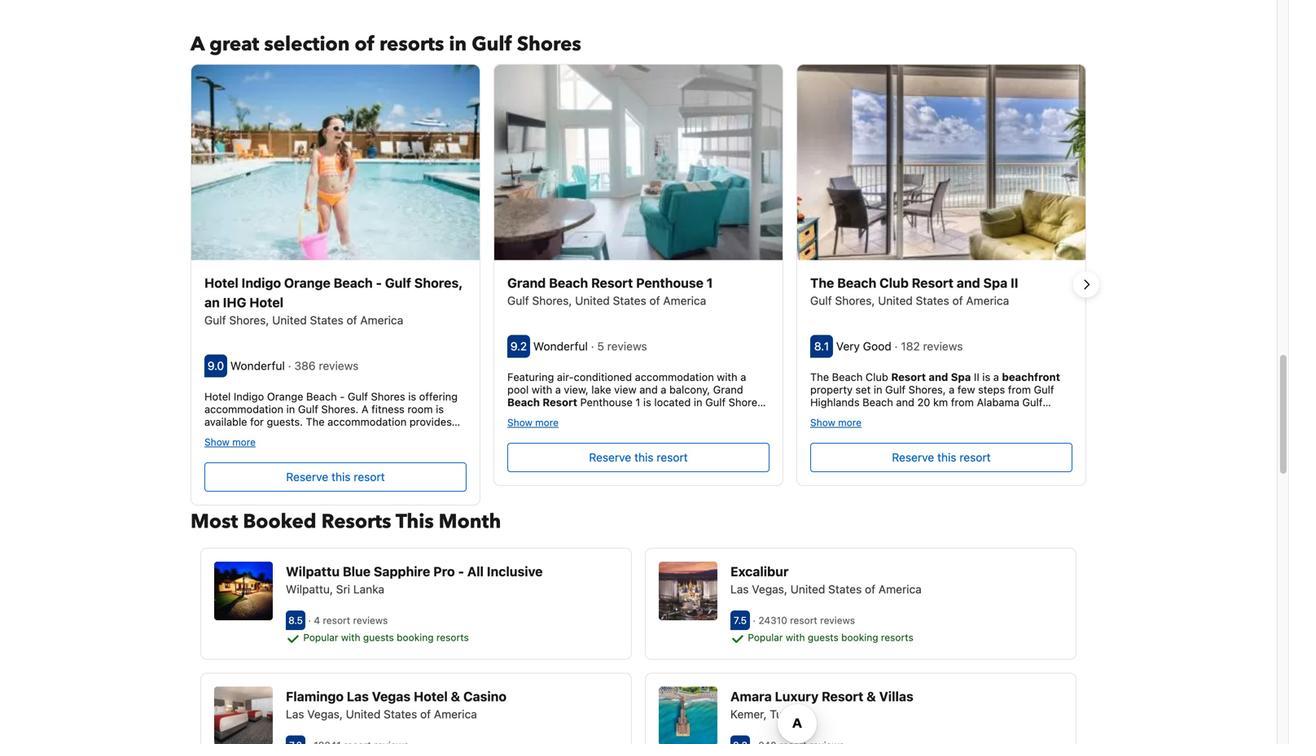 Task type: locate. For each thing, give the bounding box(es) containing it.
this inside grand beach resort penthouse 1 section
[[635, 451, 654, 464]]

9.0 wonderful 386 reviews
[[208, 359, 362, 373]]

the inside hotel indigo orange beach - gulf shores is offering accommodation in gulf shores. a fitness room is available for guests. the accommodation provides free shuttle service, and luggage storage for guests. free wifi is available.
[[306, 416, 325, 428]]

reserve this resort
[[589, 451, 688, 464], [892, 451, 991, 464], [286, 471, 385, 484]]

2 horizontal spatial reserve this resort
[[892, 451, 991, 464]]

resort inside amara luxury resort & villas kemer, turkey
[[822, 689, 864, 705]]

1
[[707, 275, 713, 291], [636, 396, 641, 409]]

ii up few
[[974, 371, 980, 383]]

0 horizontal spatial popular with guests booking resorts
[[301, 632, 469, 644]]

& left villas
[[867, 689, 876, 705]]

vegas,
[[752, 583, 788, 596], [307, 708, 343, 721]]

vegas, down excalibur
[[752, 583, 788, 596]]

1 vertical spatial all
[[467, 564, 484, 580]]

free up private
[[507, 409, 529, 421]]

1 horizontal spatial free
[[507, 409, 529, 421]]

flamingo las vegas hotel & casino las vegas, united states of america
[[286, 689, 507, 721]]

resort up from 182 reviews element
[[912, 275, 954, 291]]

scored 8.5 element
[[286, 611, 305, 631]]

most booked resorts this month
[[191, 509, 501, 536]]

resort inside the grand beach resort penthouse 1 gulf shores, united states of america
[[591, 275, 633, 291]]

shores.
[[729, 396, 766, 409], [321, 403, 359, 415]]

0 horizontal spatial available
[[204, 416, 247, 428]]

0 vertical spatial spa
[[984, 275, 1008, 291]]

hotel down scored 9.0 element
[[204, 390, 231, 403]]

0 horizontal spatial from
[[710, 434, 733, 447]]

an
[[204, 295, 220, 310], [847, 422, 859, 434]]

booking down wilpattu blue sapphire pro - all inclusive wilpattu, sri lanka
[[397, 632, 434, 644]]

0 horizontal spatial show more button
[[204, 436, 256, 448]]

show inside the beach club resort and spa ii section
[[810, 417, 836, 429]]

rated wonderful element
[[533, 340, 591, 353], [230, 359, 288, 373]]

wonderful for united
[[533, 340, 588, 353]]

hotel right ihg
[[250, 295, 284, 310]]

resort up 20
[[891, 371, 926, 383]]

2 vertical spatial accommodation
[[328, 416, 407, 428]]

indigo
[[242, 275, 281, 291], [234, 390, 264, 403]]

united up 9.0 wonderful 386 reviews
[[272, 313, 307, 327]]

las for excalibur
[[731, 583, 749, 596]]

the
[[671, 409, 687, 421], [905, 409, 921, 421], [1048, 422, 1064, 434]]

penthouse inside the grand beach resort penthouse 1 gulf shores, united states of america
[[636, 275, 704, 291]]

indigo inside hotel indigo orange beach - gulf shores, an ihg hotel gulf shores, united states of america
[[242, 275, 281, 291]]

vegas, down flamingo
[[307, 708, 343, 721]]

from
[[1008, 384, 1031, 396], [951, 396, 974, 409], [710, 434, 733, 447]]

spa inside the beach club resort and spa ii gulf shores, united states of america
[[984, 275, 1008, 291]]

penthouse up from 5 reviews element
[[636, 275, 704, 291]]

1 horizontal spatial show more
[[507, 417, 559, 429]]

popular down 4
[[303, 632, 338, 644]]

wonderful right 9.0
[[230, 359, 285, 373]]

beach inside hotel indigo orange beach - gulf shores, an ihg hotel gulf shores, united states of america
[[334, 275, 373, 291]]

scored 8.1 element
[[810, 335, 833, 358]]

1 popular with guests booking resorts from the left
[[301, 632, 469, 644]]

guests. down provides
[[426, 429, 462, 441]]

guests. up service,
[[267, 416, 303, 428]]

0 horizontal spatial popular
[[303, 632, 338, 644]]

2 vertical spatial from
[[710, 434, 733, 447]]

beach inside the grand beach resort penthouse 1 gulf shores, united states of america
[[549, 275, 588, 291]]

orange
[[284, 275, 331, 291], [267, 390, 303, 403]]

property types region
[[178, 64, 1100, 506]]

resort right luxury
[[822, 689, 864, 705]]

wifi down shuttle
[[229, 441, 250, 453]]

0 horizontal spatial guests
[[363, 632, 394, 644]]

guests for vegas,
[[808, 632, 839, 644]]

penthouse inside penthouse 1 is located in gulf shores. free wifi is provided throughout the property and private parking is available on site. the property is non-smoking and is situated 200 metres from gulf shores public beach.
[[580, 396, 633, 409]]

states down grand beach resort penthouse 1 link at top
[[613, 294, 647, 307]]

at
[[968, 409, 977, 421]]

america down the beach club resort and spa ii link
[[966, 294, 1009, 307]]

grand beach resort penthouse 1 image
[[494, 65, 783, 260]]

indigo up shuttle
[[234, 390, 264, 403]]

from 876 reviews element down turkey
[[753, 740, 847, 744]]

shores, inside the beach club resort and spa ii is a beachfront property set in gulf shores, a few steps from gulf highlands beach and 20 km from alabama gulf coast zoo. among the facilities at this property are a lift and an atm, along with free wifi throughout the property. all rooms have a tv with cable channels.
[[909, 384, 946, 396]]

0 horizontal spatial &
[[451, 689, 460, 705]]

of down excalibur link
[[865, 583, 876, 596]]

shores. inside penthouse 1 is located in gulf shores. free wifi is provided throughout the property and private parking is available on site. the property is non-smoking and is situated 200 metres from gulf shores public beach.
[[729, 396, 766, 409]]

1 guests from the left
[[363, 632, 394, 644]]

reviews inside the hotel indigo orange beach - gulf shores, an ihg hotel section
[[319, 359, 359, 373]]

0 horizontal spatial grand
[[507, 275, 546, 291]]

club inside the beach club resort and spa ii gulf shores, united states of america
[[880, 275, 909, 291]]

show more button inside grand beach resort penthouse 1 section
[[507, 416, 559, 429]]

1 vertical spatial a
[[362, 403, 369, 415]]

1 vertical spatial 1
[[636, 396, 641, 409]]

is down provided on the left bottom of page
[[584, 422, 592, 434]]

show more inside the hotel indigo orange beach - gulf shores, an ihg hotel section
[[204, 437, 256, 448]]

from 876 reviews element for scored 7.5 element
[[753, 615, 858, 626]]

1 horizontal spatial more
[[535, 417, 559, 429]]

popular for blue
[[303, 632, 338, 644]]

show more
[[507, 417, 559, 429], [810, 417, 862, 429], [204, 437, 256, 448]]

from 876 reviews element down flamingo las vegas hotel & casino las vegas, united states of america
[[308, 740, 412, 744]]

scored 9.2 element
[[507, 335, 530, 358]]

resort for of
[[657, 451, 688, 464]]

0 horizontal spatial a
[[191, 31, 205, 58]]

wonderful
[[533, 340, 588, 353], [230, 359, 285, 373]]

from down few
[[951, 396, 974, 409]]

free inside penthouse 1 is located in gulf shores. free wifi is provided throughout the property and private parking is available on site. the property is non-smoking and is situated 200 metres from gulf shores public beach.
[[507, 409, 529, 421]]

from down beachfront
[[1008, 384, 1031, 396]]

spa
[[984, 275, 1008, 291], [951, 371, 971, 383]]

grand right balcony,
[[713, 384, 743, 396]]

show left service,
[[204, 437, 230, 448]]

show more for united
[[507, 417, 559, 429]]

1 horizontal spatial a
[[362, 403, 369, 415]]

1 vertical spatial ii
[[974, 371, 980, 383]]

free left available.
[[204, 441, 226, 453]]

las for flamingo
[[347, 689, 369, 705]]

from 876 reviews element
[[308, 615, 391, 626], [753, 615, 858, 626], [308, 740, 412, 744], [753, 740, 847, 744]]

show inside grand beach resort penthouse 1 section
[[507, 417, 533, 429]]

more inside the hotel indigo orange beach - gulf shores, an ihg hotel section
[[232, 437, 256, 448]]

0 horizontal spatial for
[[250, 416, 264, 428]]

-
[[376, 275, 382, 291], [340, 390, 345, 403], [458, 564, 464, 580]]

1 vertical spatial -
[[340, 390, 345, 403]]

0 horizontal spatial guests.
[[267, 416, 303, 428]]

0 vertical spatial penthouse
[[636, 275, 704, 291]]

2 guests from the left
[[808, 632, 839, 644]]

from right metres
[[710, 434, 733, 447]]

& inside flamingo las vegas hotel & casino las vegas, united states of america
[[451, 689, 460, 705]]

more for united
[[535, 417, 559, 429]]

0 horizontal spatial vegas,
[[307, 708, 343, 721]]

1 horizontal spatial ii
[[1011, 275, 1019, 291]]

hotel indigo orange beach - gulf shores, an ihg hotel image
[[191, 65, 480, 260]]

show for an
[[204, 437, 230, 448]]

1 horizontal spatial penthouse
[[636, 275, 704, 291]]

2 horizontal spatial reserve
[[892, 451, 934, 464]]

america down flamingo las vegas hotel & casino link
[[434, 708, 477, 721]]

2 vertical spatial -
[[458, 564, 464, 580]]

2 popular from the left
[[748, 632, 783, 644]]

1 vertical spatial shores
[[371, 390, 405, 403]]

of down grand beach resort penthouse 1 link at top
[[650, 294, 660, 307]]

2 & from the left
[[867, 689, 876, 705]]

is
[[983, 371, 991, 383], [408, 390, 416, 403], [643, 396, 651, 409], [436, 403, 444, 415], [556, 409, 564, 421], [584, 422, 592, 434], [747, 422, 755, 434], [597, 434, 605, 447], [253, 441, 261, 453]]

2 horizontal spatial accommodation
[[635, 371, 714, 383]]

rated very good element
[[836, 340, 895, 353]]

resort for hotel
[[354, 471, 385, 484]]

rooms
[[873, 434, 904, 447]]

0 horizontal spatial reserve this resort
[[286, 471, 385, 484]]

throughout inside penthouse 1 is located in gulf shores. free wifi is provided throughout the property and private parking is available on site. the property is non-smoking and is situated 200 metres from gulf shores public beach.
[[614, 409, 668, 421]]

resorts
[[380, 31, 444, 58], [437, 632, 469, 644], [881, 632, 914, 644]]

united up the 24310 resort reviews
[[791, 583, 825, 596]]

las up scored 7.2 element on the bottom of the page
[[286, 708, 304, 721]]

2 popular with guests booking resorts from the left
[[745, 632, 914, 644]]

hotel indigo orange beach - gulf shores, an ihg hotel section
[[191, 64, 481, 506]]

from 876 reviews element containing 24310 resort reviews
[[753, 615, 858, 626]]

beach inside hotel indigo orange beach - gulf shores is offering accommodation in gulf shores. a fitness room is available for guests. the accommodation provides free shuttle service, and luggage storage for guests. free wifi is available.
[[306, 390, 337, 403]]

resort up from 5 reviews element
[[591, 275, 633, 291]]

a
[[741, 371, 746, 383], [994, 371, 999, 383], [555, 384, 561, 396], [661, 384, 667, 396], [949, 384, 955, 396], [1065, 409, 1070, 421], [933, 434, 939, 447]]

1 horizontal spatial guests.
[[426, 429, 462, 441]]

states down the beach club resort and spa ii link
[[916, 294, 950, 307]]

- inside hotel indigo orange beach - gulf shores is offering accommodation in gulf shores. a fitness room is available for guests. the accommodation provides free shuttle service, and luggage storage for guests. free wifi is available.
[[340, 390, 345, 403]]

from 876 reviews element down the sri
[[308, 615, 391, 626]]

spa inside the beach club resort and spa ii is a beachfront property set in gulf shores, a few steps from gulf highlands beach and 20 km from alabama gulf coast zoo. among the facilities at this property are a lift and an atm, along with free wifi throughout the property. all rooms have a tv with cable channels.
[[951, 371, 971, 383]]

have
[[907, 434, 930, 447]]

0 horizontal spatial 1
[[636, 396, 641, 409]]

rated wonderful element right 9.0
[[230, 359, 288, 373]]

0 horizontal spatial throughout
[[614, 409, 668, 421]]

1 horizontal spatial an
[[847, 422, 859, 434]]

reserve this resort for of
[[589, 451, 688, 464]]

rated wonderful element up "air-"
[[533, 340, 591, 353]]

1 horizontal spatial all
[[858, 434, 870, 447]]

1 & from the left
[[451, 689, 460, 705]]

amara luxury resort & villas kemer, turkey
[[731, 689, 914, 721]]

america down "hotel indigo orange beach - gulf shores, an ihg hotel" link
[[360, 313, 403, 327]]

1 horizontal spatial throughout
[[990, 422, 1045, 434]]

with
[[717, 371, 738, 383], [532, 384, 552, 396], [920, 422, 941, 434], [958, 434, 979, 447], [341, 632, 360, 644], [786, 632, 805, 644]]

the beach club resort and spa ii is a beachfront property set in gulf shores, a few steps from gulf highlands beach and 20 km from alabama gulf coast zoo. among the facilities at this property are a lift and an atm, along with free wifi throughout the property. all rooms have a tv with cable channels.
[[810, 371, 1070, 447]]

0 vertical spatial club
[[880, 275, 909, 291]]

show inside the hotel indigo orange beach - gulf shores, an ihg hotel section
[[204, 437, 230, 448]]

more up property.
[[838, 417, 862, 429]]

beach
[[334, 275, 373, 291], [549, 275, 588, 291], [837, 275, 877, 291], [832, 371, 863, 383], [306, 390, 337, 403], [507, 396, 540, 409], [863, 396, 893, 409]]

the inside the beach club resort and spa ii gulf shores, united states of america
[[810, 275, 834, 291]]

1 vertical spatial rated wonderful element
[[230, 359, 288, 373]]

1 vertical spatial accommodation
[[204, 403, 284, 415]]

america
[[663, 294, 706, 307], [966, 294, 1009, 307], [360, 313, 403, 327], [879, 583, 922, 596], [434, 708, 477, 721]]

las left vegas
[[347, 689, 369, 705]]

indigo inside hotel indigo orange beach - gulf shores is offering accommodation in gulf shores. a fitness room is available for guests. the accommodation provides free shuttle service, and luggage storage for guests. free wifi is available.
[[234, 390, 264, 403]]

1 horizontal spatial wonderful
[[533, 340, 588, 353]]

hotel indigo orange beach - gulf shores, an ihg hotel link
[[204, 273, 467, 312]]

show more button inside the beach club resort and spa ii section
[[810, 416, 862, 429]]

0 horizontal spatial reserve
[[286, 471, 328, 484]]

0 horizontal spatial all
[[467, 564, 484, 580]]

reserve inside the hotel indigo orange beach - gulf shores, an ihg hotel section
[[286, 471, 328, 484]]

show more for gulf
[[810, 417, 862, 429]]

wonderful inside the hotel indigo orange beach - gulf shores, an ihg hotel section
[[230, 359, 285, 373]]

resort down cable
[[960, 451, 991, 464]]

club up 8.1 very good 182 reviews
[[880, 275, 909, 291]]

a left great
[[191, 31, 205, 58]]

throughout
[[614, 409, 668, 421], [990, 422, 1045, 434]]

popular with guests booking resorts down the 24310 resort reviews
[[745, 632, 914, 644]]

grand beach resort penthouse 1 link
[[507, 273, 770, 293]]

from 386 reviews element
[[288, 359, 362, 373]]

0 horizontal spatial shores.
[[321, 403, 359, 415]]

this down tv
[[938, 451, 957, 464]]

this inside the hotel indigo orange beach - gulf shores, an ihg hotel section
[[332, 471, 351, 484]]

this inside the beach club resort and spa ii is a beachfront property set in gulf shores, a few steps from gulf highlands beach and 20 km from alabama gulf coast zoo. among the facilities at this property are a lift and an atm, along with free wifi throughout the property. all rooms have a tv with cable channels.
[[980, 409, 998, 421]]

popular with guests booking resorts down 4 resort reviews
[[301, 632, 469, 644]]

show more button up non-
[[507, 416, 559, 429]]

1 horizontal spatial spa
[[984, 275, 1008, 291]]

states
[[613, 294, 647, 307], [916, 294, 950, 307], [310, 313, 344, 327], [828, 583, 862, 596], [384, 708, 417, 721]]

1 horizontal spatial free
[[944, 422, 963, 434]]

more up the smoking
[[535, 417, 559, 429]]

reserve this resort down tv
[[892, 451, 991, 464]]

reserve inside grand beach resort penthouse 1 section
[[589, 451, 631, 464]]

for up shuttle
[[250, 416, 264, 428]]

resort down 200
[[657, 451, 688, 464]]

of inside the grand beach resort penthouse 1 gulf shores, united states of america
[[650, 294, 660, 307]]

more inside grand beach resort penthouse 1 section
[[535, 417, 559, 429]]

of down flamingo las vegas hotel & casino link
[[420, 708, 431, 721]]

show more inside grand beach resort penthouse 1 section
[[507, 417, 559, 429]]

& left casino at the left of page
[[451, 689, 460, 705]]

reviews right 386 on the left
[[319, 359, 359, 373]]

0 vertical spatial rated wonderful element
[[533, 340, 591, 353]]

orange inside hotel indigo orange beach - gulf shores is offering accommodation in gulf shores. a fitness room is available for guests. the accommodation provides free shuttle service, and luggage storage for guests. free wifi is available.
[[267, 390, 303, 403]]

penthouse 1 is located in gulf shores. free wifi is provided throughout the property and private parking is available on site. the property is non-smoking and is situated 200 metres from gulf shores public beach.
[[507, 396, 766, 459]]

1 horizontal spatial popular
[[748, 632, 783, 644]]

reserve down 'have'
[[892, 451, 934, 464]]

all right pro
[[467, 564, 484, 580]]

las inside excalibur las vegas, united states of america
[[731, 583, 749, 596]]

2 horizontal spatial show more
[[810, 417, 862, 429]]

reviews right 5
[[607, 340, 647, 353]]

2 horizontal spatial reserve this resort link
[[810, 443, 1073, 473]]

0 vertical spatial vegas,
[[752, 583, 788, 596]]

grand inside the grand beach resort penthouse 1 gulf shores, united states of america
[[507, 275, 546, 291]]

0 horizontal spatial -
[[340, 390, 345, 403]]

0 vertical spatial las
[[731, 583, 749, 596]]

0 horizontal spatial ii
[[974, 371, 980, 383]]

show for gulf
[[810, 417, 836, 429]]

wilpattu blue sapphire pro - all inclusive wilpattu, sri lanka
[[286, 564, 543, 596]]

more
[[535, 417, 559, 429], [838, 417, 862, 429], [232, 437, 256, 448]]

1 horizontal spatial rated wonderful element
[[533, 340, 591, 353]]

available up situated
[[595, 422, 638, 434]]

1 inside the grand beach resort penthouse 1 gulf shores, united states of america
[[707, 275, 713, 291]]

1 horizontal spatial show more button
[[507, 416, 559, 429]]

this down alabama
[[980, 409, 998, 421]]

0 vertical spatial ii
[[1011, 275, 1019, 291]]

available
[[204, 416, 247, 428], [595, 422, 638, 434]]

and
[[957, 275, 981, 291], [929, 371, 949, 383], [640, 384, 658, 396], [896, 396, 915, 409], [735, 409, 754, 421], [826, 422, 844, 434], [305, 429, 324, 441], [575, 434, 594, 447]]

reviews inside the beach club resort and spa ii section
[[923, 340, 963, 353]]

america inside the grand beach resort penthouse 1 gulf shores, united states of america
[[663, 294, 706, 307]]

0 horizontal spatial penthouse
[[580, 396, 633, 409]]

states inside excalibur las vegas, united states of america
[[828, 583, 862, 596]]

wifi down at
[[966, 422, 988, 434]]

balcony,
[[670, 384, 710, 396]]

reserve this resort for hotel
[[286, 471, 385, 484]]

1 horizontal spatial &
[[867, 689, 876, 705]]

service,
[[264, 429, 302, 441]]

united down vegas
[[346, 708, 381, 721]]

guests for sapphire
[[363, 632, 394, 644]]

spa for the beach club resort and spa ii is a beachfront property set in gulf shores, a few steps from gulf highlands beach and 20 km from alabama gulf coast zoo. among the facilities at this property are a lift and an atm, along with free wifi throughout the property. all rooms have a tv with cable channels.
[[951, 371, 971, 383]]

this down 200
[[635, 451, 654, 464]]

0 horizontal spatial show more
[[204, 437, 256, 448]]

resort inside featuring air-conditioned accommodation with a pool with a view, lake view and a balcony, grand beach resort
[[543, 396, 578, 409]]

show more button left service,
[[204, 436, 256, 448]]

wonderful inside grand beach resort penthouse 1 section
[[533, 340, 588, 353]]

indigo for hotel
[[242, 275, 281, 291]]

penthouse
[[636, 275, 704, 291], [580, 396, 633, 409]]

beach inside the beach club resort and spa ii gulf shores, united states of america
[[837, 275, 877, 291]]

resort down view,
[[543, 396, 578, 409]]

rated wonderful element for united
[[533, 340, 591, 353]]

accommodation up balcony,
[[635, 371, 714, 383]]

air-
[[557, 371, 574, 383]]

free
[[944, 422, 963, 434], [204, 429, 224, 441]]

accommodation up shuttle
[[204, 403, 284, 415]]

pro
[[433, 564, 455, 580]]

ii inside the beach club resort and spa ii gulf shores, united states of america
[[1011, 275, 1019, 291]]

all
[[858, 434, 870, 447], [467, 564, 484, 580]]

in inside the beach club resort and spa ii is a beachfront property set in gulf shores, a few steps from gulf highlands beach and 20 km from alabama gulf coast zoo. among the facilities at this property are a lift and an atm, along with free wifi throughout the property. all rooms have a tv with cable channels.
[[874, 384, 883, 396]]

storage
[[369, 429, 407, 441]]

1 vertical spatial penthouse
[[580, 396, 633, 409]]

an down zoo.
[[847, 422, 859, 434]]

club for the beach club resort and spa ii gulf shores, united states of america
[[880, 275, 909, 291]]

show more button for united
[[507, 416, 559, 429]]

free left shuttle
[[204, 429, 224, 441]]

las down excalibur
[[731, 583, 749, 596]]

popular with guests booking resorts for vegas,
[[745, 632, 914, 644]]

the up highlands
[[810, 371, 829, 383]]

steps
[[978, 384, 1005, 396]]

reserve this resort link inside the hotel indigo orange beach - gulf shores, an ihg hotel section
[[204, 463, 467, 492]]

reserve this resort inside the hotel indigo orange beach - gulf shores, an ihg hotel section
[[286, 471, 385, 484]]

in inside penthouse 1 is located in gulf shores. free wifi is provided throughout the property and private parking is available on site. the property is non-smoking and is situated 200 metres from gulf shores public beach.
[[694, 396, 703, 409]]

indigo up ihg
[[242, 275, 281, 291]]

hotel indigo orange beach - gulf shores, an ihg hotel gulf shores, united states of america
[[204, 275, 463, 327]]

1 vertical spatial indigo
[[234, 390, 264, 403]]

1 horizontal spatial vegas,
[[752, 583, 788, 596]]

wifi inside penthouse 1 is located in gulf shores. free wifi is provided throughout the property and private parking is available on site. the property is non-smoking and is situated 200 metres from gulf shores public beach.
[[532, 409, 553, 421]]

0 horizontal spatial more
[[232, 437, 256, 448]]

reserve this resort link down facilities
[[810, 443, 1073, 473]]

non-
[[507, 434, 531, 447]]

alabama
[[977, 396, 1020, 409]]

this for grand beach resort penthouse 1
[[635, 451, 654, 464]]

popular with guests booking resorts for sapphire
[[301, 632, 469, 644]]

1 popular from the left
[[303, 632, 338, 644]]

states inside the beach club resort and spa ii gulf shores, united states of america
[[916, 294, 950, 307]]

show more up non-
[[507, 417, 559, 429]]

0 vertical spatial all
[[858, 434, 870, 447]]

ii for the beach club resort and spa ii is a beachfront property set in gulf shores, a few steps from gulf highlands beach and 20 km from alabama gulf coast zoo. among the facilities at this property are a lift and an atm, along with free wifi throughout the property. all rooms have a tv with cable channels.
[[974, 371, 980, 383]]

united inside flamingo las vegas hotel & casino las vegas, united states of america
[[346, 708, 381, 721]]

resort right 4
[[323, 615, 350, 626]]

channels.
[[1012, 434, 1059, 447]]

of inside the beach club resort and spa ii gulf shores, united states of america
[[953, 294, 963, 307]]

from 876 reviews element containing 4 resort reviews
[[308, 615, 391, 626]]

the up metres
[[680, 422, 699, 434]]

0 horizontal spatial reserve this resort link
[[204, 463, 467, 492]]

a great selection of resorts in gulf shores
[[191, 31, 581, 58]]

wifi
[[532, 409, 553, 421], [966, 422, 988, 434], [229, 441, 250, 453]]

more for an
[[232, 437, 256, 448]]

guests down the 24310 resort reviews
[[808, 632, 839, 644]]

the up 8.1
[[810, 275, 834, 291]]

1 vertical spatial wonderful
[[230, 359, 285, 373]]

2 horizontal spatial show
[[810, 417, 836, 429]]

parking
[[544, 422, 581, 434]]

an inside the beach club resort and spa ii is a beachfront property set in gulf shores, a few steps from gulf highlands beach and 20 km from alabama gulf coast zoo. among the facilities at this property are a lift and an atm, along with free wifi throughout the property. all rooms have a tv with cable channels.
[[847, 422, 859, 434]]

selection
[[264, 31, 350, 58]]

wifi up private
[[532, 409, 553, 421]]

club inside the beach club resort and spa ii is a beachfront property set in gulf shores, a few steps from gulf highlands beach and 20 km from alabama gulf coast zoo. among the facilities at this property are a lift and an atm, along with free wifi throughout the property. all rooms have a tv with cable channels.
[[866, 371, 888, 383]]

shores inside hotel indigo orange beach - gulf shores is offering accommodation in gulf shores. a fitness room is available for guests. the accommodation provides free shuttle service, and luggage storage for guests. free wifi is available.
[[371, 390, 405, 403]]

1 vertical spatial an
[[847, 422, 859, 434]]

of down the beach club resort and spa ii link
[[953, 294, 963, 307]]

reserve inside the beach club resort and spa ii section
[[892, 451, 934, 464]]

reserve for united
[[892, 451, 934, 464]]

1 vertical spatial las
[[347, 689, 369, 705]]

- for shores
[[340, 390, 345, 403]]

1 vertical spatial grand
[[713, 384, 743, 396]]

2 horizontal spatial -
[[458, 564, 464, 580]]

great
[[209, 31, 259, 58]]

&
[[451, 689, 460, 705], [867, 689, 876, 705]]

1 horizontal spatial the
[[905, 409, 921, 421]]

1 booking from the left
[[397, 632, 434, 644]]

1 horizontal spatial available
[[595, 422, 638, 434]]

more left service,
[[232, 437, 256, 448]]

resort down storage
[[354, 471, 385, 484]]

1 vertical spatial orange
[[267, 390, 303, 403]]

orange inside hotel indigo orange beach - gulf shores, an ihg hotel gulf shores, united states of america
[[284, 275, 331, 291]]

coast
[[810, 409, 839, 421]]

shores,
[[414, 275, 463, 291], [532, 294, 572, 307], [835, 294, 875, 307], [229, 313, 269, 327], [909, 384, 946, 396]]

1 vertical spatial vegas,
[[307, 708, 343, 721]]

1 horizontal spatial guests
[[808, 632, 839, 644]]

1 horizontal spatial wifi
[[532, 409, 553, 421]]

reserve this resort link for united
[[810, 443, 1073, 473]]

0 horizontal spatial booking
[[397, 632, 434, 644]]

reserve this resort link down luggage
[[204, 463, 467, 492]]

shuttle
[[227, 429, 261, 441]]

states down vegas
[[384, 708, 417, 721]]

0 vertical spatial wonderful
[[533, 340, 588, 353]]

amara luxury resort & villas image
[[659, 687, 718, 744]]

show more for an
[[204, 437, 256, 448]]

show more button inside the hotel indigo orange beach - gulf shores, an ihg hotel section
[[204, 436, 256, 448]]

2 vertical spatial shores
[[507, 447, 542, 459]]

- inside hotel indigo orange beach - gulf shores, an ihg hotel gulf shores, united states of america
[[376, 275, 382, 291]]

ii inside the beach club resort and spa ii is a beachfront property set in gulf shores, a few steps from gulf highlands beach and 20 km from alabama gulf coast zoo. among the facilities at this property are a lift and an atm, along with free wifi throughout the property. all rooms have a tv with cable channels.
[[974, 371, 980, 383]]

show more button for an
[[204, 436, 256, 448]]

united
[[575, 294, 610, 307], [878, 294, 913, 307], [272, 313, 307, 327], [791, 583, 825, 596], [346, 708, 381, 721]]

resort
[[591, 275, 633, 291], [912, 275, 954, 291], [891, 371, 926, 383], [543, 396, 578, 409], [822, 689, 864, 705]]

7.5
[[734, 615, 747, 626]]

the beach club resort and spa ii image
[[797, 65, 1086, 260]]

wifi inside hotel indigo orange beach - gulf shores is offering accommodation in gulf shores. a fitness room is available for guests. the accommodation provides free shuttle service, and luggage storage for guests. free wifi is available.
[[229, 441, 250, 453]]

for down provides
[[410, 429, 423, 441]]

0 horizontal spatial wifi
[[229, 441, 250, 453]]

from 876 reviews element for scored 7.2 element on the bottom of the page
[[308, 740, 412, 744]]

this down luggage
[[332, 471, 351, 484]]

more inside the beach club resort and spa ii section
[[838, 417, 862, 429]]

accommodation inside featuring air-conditioned accommodation with a pool with a view, lake view and a balcony, grand beach resort
[[635, 371, 714, 383]]

1 horizontal spatial reserve this resort
[[589, 451, 688, 464]]

0 horizontal spatial wonderful
[[230, 359, 285, 373]]

0 horizontal spatial las
[[286, 708, 304, 721]]

orange for hotel
[[284, 275, 331, 291]]

0 horizontal spatial free
[[204, 429, 224, 441]]

1 horizontal spatial -
[[376, 275, 382, 291]]

accommodation up luggage
[[328, 416, 407, 428]]

property.
[[810, 434, 855, 447]]

popular for las
[[748, 632, 783, 644]]

show up non-
[[507, 417, 533, 429]]

shores, inside the grand beach resort penthouse 1 gulf shores, united states of america
[[532, 294, 572, 307]]

reserve down situated
[[589, 451, 631, 464]]

offering
[[419, 390, 458, 403]]

2 horizontal spatial from
[[1008, 384, 1031, 396]]

club
[[880, 275, 909, 291], [866, 371, 888, 383]]

1 horizontal spatial 1
[[707, 275, 713, 291]]

this
[[396, 509, 434, 536]]

1 horizontal spatial reserve
[[589, 451, 631, 464]]

throughout up channels.
[[990, 422, 1045, 434]]

2 booking from the left
[[842, 632, 879, 644]]



Task type: vqa. For each thing, say whether or not it's contained in the screenshot.
the "starting" within the 'Starting from $186'
no



Task type: describe. For each thing, give the bounding box(es) containing it.
hotel inside flamingo las vegas hotel & casino las vegas, united states of america
[[414, 689, 448, 705]]

reserve this resort link for of
[[507, 443, 770, 473]]

reserve for of
[[589, 451, 631, 464]]

is up beach.
[[597, 434, 605, 447]]

this for the beach club resort and spa ii
[[938, 451, 957, 464]]

america inside the beach club resort and spa ii gulf shores, united states of america
[[966, 294, 1009, 307]]

along
[[890, 422, 917, 434]]

resort inside the beach club resort and spa ii is a beachfront property set in gulf shores, a few steps from gulf highlands beach and 20 km from alabama gulf coast zoo. among the facilities at this property are a lift and an atm, along with free wifi throughout the property. all rooms have a tv with cable channels.
[[891, 371, 926, 383]]

1 vertical spatial from
[[951, 396, 974, 409]]

from 182 reviews element
[[895, 340, 966, 353]]

1 horizontal spatial for
[[410, 429, 423, 441]]

show for united
[[507, 417, 533, 429]]

1 inside penthouse 1 is located in gulf shores. free wifi is provided throughout the property and private parking is available on site. the property is non-smoking and is situated 200 metres from gulf shores public beach.
[[636, 396, 641, 409]]

provided
[[567, 409, 611, 421]]

excalibur image
[[659, 562, 718, 621]]

182
[[901, 340, 920, 353]]

cable
[[982, 434, 1009, 447]]

wilpattu
[[286, 564, 340, 580]]

vegas
[[372, 689, 411, 705]]

a inside hotel indigo orange beach - gulf shores is offering accommodation in gulf shores. a fitness room is available for guests. the accommodation provides free shuttle service, and luggage storage for guests. free wifi is available.
[[362, 403, 369, 415]]

amara luxury resort & villas link
[[731, 687, 1063, 707]]

this for hotel indigo orange beach - gulf shores, an ihg hotel
[[332, 471, 351, 484]]

hotel up ihg
[[204, 275, 238, 291]]

1 horizontal spatial accommodation
[[328, 416, 407, 428]]

turkey
[[770, 708, 805, 721]]

on
[[641, 422, 653, 434]]

reviews inside grand beach resort penthouse 1 section
[[607, 340, 647, 353]]

blue
[[343, 564, 371, 580]]

america inside flamingo las vegas hotel & casino las vegas, united states of america
[[434, 708, 477, 721]]

wilpattu blue sapphire pro - all inclusive image
[[214, 562, 273, 621]]

gulf inside the grand beach resort penthouse 1 gulf shores, united states of america
[[507, 294, 529, 307]]

sapphire
[[374, 564, 430, 580]]

resorts for blue
[[437, 632, 469, 644]]

scored 8.3 element
[[731, 736, 750, 744]]

situated
[[608, 434, 647, 447]]

are
[[1046, 409, 1062, 421]]

lanka
[[353, 583, 384, 596]]

more for gulf
[[838, 417, 862, 429]]

free inside the beach club resort and spa ii is a beachfront property set in gulf shores, a few steps from gulf highlands beach and 20 km from alabama gulf coast zoo. among the facilities at this property are a lift and an atm, along with free wifi throughout the property. all rooms have a tv with cable channels.
[[944, 422, 963, 434]]

america inside hotel indigo orange beach - gulf shores, an ihg hotel gulf shores, united states of america
[[360, 313, 403, 327]]

indigo for accommodation
[[234, 390, 264, 403]]

shores. inside hotel indigo orange beach - gulf shores is offering accommodation in gulf shores. a fitness room is available for guests. the accommodation provides free shuttle service, and luggage storage for guests. free wifi is available.
[[321, 403, 359, 415]]

free inside hotel indigo orange beach - gulf shores is offering accommodation in gulf shores. a fitness room is available for guests. the accommodation provides free shuttle service, and luggage storage for guests. free wifi is available.
[[204, 441, 226, 453]]

month
[[439, 509, 501, 536]]

the beach club resort and spa ii link
[[810, 273, 1073, 293]]

ii for the beach club resort and spa ii gulf shores, united states of america
[[1011, 275, 1019, 291]]

the inside penthouse 1 is located in gulf shores. free wifi is provided throughout the property and private parking is available on site. the property is non-smoking and is situated 200 metres from gulf shores public beach.
[[680, 422, 699, 434]]

flamingo las vegas hotel & casino link
[[286, 687, 618, 707]]

most
[[191, 509, 238, 536]]

united inside the grand beach resort penthouse 1 gulf shores, united states of america
[[575, 294, 610, 307]]

available inside penthouse 1 is located in gulf shores. free wifi is provided throughout the property and private parking is available on site. the property is non-smoking and is situated 200 metres from gulf shores public beach.
[[595, 422, 638, 434]]

states inside flamingo las vegas hotel & casino las vegas, united states of america
[[384, 708, 417, 721]]

reserve for hotel
[[286, 471, 328, 484]]

is left lift at bottom right
[[747, 422, 755, 434]]

resort inside the beach club resort and spa ii gulf shores, united states of america
[[912, 275, 954, 291]]

club for the beach club resort and spa ii is a beachfront property set in gulf shores, a few steps from gulf highlands beach and 20 km from alabama gulf coast zoo. among the facilities at this property are a lift and an atm, along with free wifi throughout the property. all rooms have a tv with cable channels.
[[866, 371, 888, 383]]

from inside penthouse 1 is located in gulf shores. free wifi is provided throughout the property and private parking is available on site. the property is non-smoking and is situated 200 metres from gulf shores public beach.
[[710, 434, 733, 447]]

beach inside featuring air-conditioned accommodation with a pool with a view, lake view and a balcony, grand beach resort
[[507, 396, 540, 409]]

lake
[[592, 384, 611, 396]]

grand inside featuring air-conditioned accommodation with a pool with a view, lake view and a balcony, grand beach resort
[[713, 384, 743, 396]]

of inside hotel indigo orange beach - gulf shores, an ihg hotel gulf shores, united states of america
[[347, 313, 357, 327]]

5
[[597, 340, 604, 353]]

scored 7.5 element
[[731, 611, 750, 631]]

- for inclusive
[[458, 564, 464, 580]]

located
[[654, 396, 691, 409]]

reserve this resort for united
[[892, 451, 991, 464]]

booking for united
[[842, 632, 879, 644]]

vegas, inside excalibur las vegas, united states of america
[[752, 583, 788, 596]]

0 vertical spatial guests.
[[267, 416, 303, 428]]

all inside wilpattu blue sapphire pro - all inclusive wilpattu, sri lanka
[[467, 564, 484, 580]]

is left located
[[643, 396, 651, 409]]

public
[[545, 447, 575, 459]]

1 vertical spatial guests.
[[426, 429, 462, 441]]

2 horizontal spatial the
[[1048, 422, 1064, 434]]

provides
[[410, 416, 452, 428]]

atm,
[[862, 422, 887, 434]]

amara
[[731, 689, 772, 705]]

highlands
[[810, 396, 860, 409]]

property down balcony,
[[690, 409, 732, 421]]

wilpattu blue sapphire pro - all inclusive link
[[286, 562, 618, 582]]

casino
[[463, 689, 507, 705]]

beach.
[[578, 447, 612, 459]]

among
[[867, 409, 902, 421]]

facilities
[[924, 409, 965, 421]]

vegas, inside flamingo las vegas hotel & casino las vegas, united states of america
[[307, 708, 343, 721]]

conditioned
[[574, 371, 632, 383]]

excalibur
[[731, 564, 789, 580]]

the inside penthouse 1 is located in gulf shores. free wifi is provided throughout the property and private parking is available on site. the property is non-smoking and is situated 200 metres from gulf shores public beach.
[[671, 409, 687, 421]]

an inside hotel indigo orange beach - gulf shores, an ihg hotel gulf shores, united states of america
[[204, 295, 220, 310]]

4 resort reviews
[[311, 615, 391, 626]]

from 876 reviews element for the scored 8.3 element
[[753, 740, 847, 744]]

beachfront
[[1002, 371, 1060, 383]]

available inside hotel indigo orange beach - gulf shores is offering accommodation in gulf shores. a fitness room is available for guests. the accommodation provides free shuttle service, and luggage storage for guests. free wifi is available.
[[204, 416, 247, 428]]

9.0
[[208, 359, 224, 373]]

is inside the beach club resort and spa ii is a beachfront property set in gulf shores, a few steps from gulf highlands beach and 20 km from alabama gulf coast zoo. among the facilities at this property are a lift and an atm, along with free wifi throughout the property. all rooms have a tv with cable channels.
[[983, 371, 991, 383]]

gulf inside the beach club resort and spa ii gulf shores, united states of america
[[810, 294, 832, 307]]

wilpattu,
[[286, 583, 333, 596]]

is down shuttle
[[253, 441, 261, 453]]

united inside the beach club resort and spa ii gulf shores, united states of america
[[878, 294, 913, 307]]

24310
[[759, 615, 787, 626]]

0 horizontal spatial accommodation
[[204, 403, 284, 415]]

excalibur link
[[731, 562, 1063, 582]]

pool
[[507, 384, 529, 396]]

and inside featuring air-conditioned accommodation with a pool with a view, lake view and a balcony, grand beach resort
[[640, 384, 658, 396]]

rated wonderful element for an
[[230, 359, 288, 373]]

386
[[294, 359, 316, 373]]

reviews down excalibur las vegas, united states of america on the right bottom of page
[[820, 615, 855, 626]]

property down alabama
[[1001, 409, 1043, 421]]

show more button for gulf
[[810, 416, 862, 429]]

spa for the beach club resort and spa ii gulf shores, united states of america
[[984, 275, 1008, 291]]

metres
[[673, 434, 707, 447]]

villas
[[879, 689, 914, 705]]

0 vertical spatial a
[[191, 31, 205, 58]]

available.
[[264, 441, 310, 453]]

resort right 24310
[[790, 615, 818, 626]]

the beach club resort and spa ii section
[[797, 64, 1087, 486]]

of inside flamingo las vegas hotel & casino las vegas, united states of america
[[420, 708, 431, 721]]

resort for united
[[960, 451, 991, 464]]

few
[[958, 384, 975, 396]]

200
[[650, 434, 670, 447]]

scored 9.0 element
[[204, 355, 227, 377]]

united inside hotel indigo orange beach - gulf shores, an ihg hotel gulf shores, united states of america
[[272, 313, 307, 327]]

america inside excalibur las vegas, united states of america
[[879, 583, 922, 596]]

shores inside penthouse 1 is located in gulf shores. free wifi is provided throughout the property and private parking is available on site. the property is non-smoking and is situated 200 metres from gulf shores public beach.
[[507, 447, 542, 459]]

0 vertical spatial shores
[[517, 31, 581, 58]]

ihg
[[223, 295, 246, 310]]

united inside excalibur las vegas, united states of america
[[791, 583, 825, 596]]

grand beach resort penthouse 1 gulf shores, united states of america
[[507, 275, 713, 307]]

lift
[[810, 422, 823, 434]]

resorts for las
[[881, 632, 914, 644]]

view,
[[564, 384, 589, 396]]

of inside excalibur las vegas, united states of america
[[865, 583, 876, 596]]

9.2
[[511, 340, 527, 353]]

8.5
[[288, 615, 303, 626]]

set
[[856, 384, 871, 396]]

& inside amara luxury resort & villas kemer, turkey
[[867, 689, 876, 705]]

9.2 wonderful 5 reviews
[[511, 340, 650, 353]]

24310 resort reviews
[[756, 615, 858, 626]]

the inside the beach club resort and spa ii is a beachfront property set in gulf shores, a few steps from gulf highlands beach and 20 km from alabama gulf coast zoo. among the facilities at this property are a lift and an atm, along with free wifi throughout the property. all rooms have a tv with cable channels.
[[810, 371, 829, 383]]

flamingo las vegas hotel & casino image
[[214, 687, 273, 744]]

is down "offering"
[[436, 403, 444, 415]]

4
[[314, 615, 320, 626]]

of right "selection"
[[355, 31, 375, 58]]

and inside hotel indigo orange beach - gulf shores is offering accommodation in gulf shores. a fitness room is available for guests. the accommodation provides free shuttle service, and luggage storage for guests. free wifi is available.
[[305, 429, 324, 441]]

orange for accommodation
[[267, 390, 303, 403]]

next image
[[1077, 275, 1096, 295]]

room
[[408, 403, 433, 415]]

property up highlands
[[810, 384, 853, 396]]

scored 7.2 element
[[286, 736, 305, 744]]

good
[[863, 340, 892, 353]]

property up metres
[[701, 422, 744, 434]]

reviews down lanka
[[353, 615, 388, 626]]

is up parking
[[556, 409, 564, 421]]

luxury
[[775, 689, 819, 705]]

grand beach resort penthouse 1 section
[[494, 64, 784, 486]]

- for shores,
[[376, 275, 382, 291]]

8.1
[[814, 340, 829, 353]]

km
[[933, 396, 948, 409]]

shores, inside the beach club resort and spa ii gulf shores, united states of america
[[835, 294, 875, 307]]

wifi inside the beach club resort and spa ii is a beachfront property set in gulf shores, a few steps from gulf highlands beach and 20 km from alabama gulf coast zoo. among the facilities at this property are a lift and an atm, along with free wifi throughout the property. all rooms have a tv with cable channels.
[[966, 422, 988, 434]]

throughout inside the beach club resort and spa ii is a beachfront property set in gulf shores, a few steps from gulf highlands beach and 20 km from alabama gulf coast zoo. among the facilities at this property are a lift and an atm, along with free wifi throughout the property. all rooms have a tv with cable channels.
[[990, 422, 1045, 434]]

excalibur las vegas, united states of america
[[731, 564, 922, 596]]

inclusive
[[487, 564, 543, 580]]

sri
[[336, 583, 350, 596]]

all inside the beach club resort and spa ii is a beachfront property set in gulf shores, a few steps from gulf highlands beach and 20 km from alabama gulf coast zoo. among the facilities at this property are a lift and an atm, along with free wifi throughout the property. all rooms have a tv with cable channels.
[[858, 434, 870, 447]]

free inside hotel indigo orange beach - gulf shores is offering accommodation in gulf shores. a fitness room is available for guests. the accommodation provides free shuttle service, and luggage storage for guests. free wifi is available.
[[204, 429, 224, 441]]

states inside hotel indigo orange beach - gulf shores, an ihg hotel gulf shores, united states of america
[[310, 313, 344, 327]]

from 5 reviews element
[[591, 340, 650, 353]]

flamingo
[[286, 689, 344, 705]]

states inside the grand beach resort penthouse 1 gulf shores, united states of america
[[613, 294, 647, 307]]

smoking
[[531, 434, 572, 447]]

20
[[918, 396, 931, 409]]

hotel inside hotel indigo orange beach - gulf shores is offering accommodation in gulf shores. a fitness room is available for guests. the accommodation provides free shuttle service, and luggage storage for guests. free wifi is available.
[[204, 390, 231, 403]]

featuring air-conditioned accommodation with a pool with a view, lake view and a balcony, grand beach resort
[[507, 371, 746, 409]]

is up room
[[408, 390, 416, 403]]

featuring
[[507, 371, 554, 383]]

0 vertical spatial for
[[250, 416, 264, 428]]

very
[[836, 340, 860, 353]]

tv
[[942, 434, 956, 447]]

booked
[[243, 509, 317, 536]]

zoo.
[[842, 409, 864, 421]]

reserve this resort link for hotel
[[204, 463, 467, 492]]

from 876 reviews element for scored 8.5 element
[[308, 615, 391, 626]]

fitness
[[372, 403, 405, 415]]

site.
[[656, 422, 677, 434]]

in inside hotel indigo orange beach - gulf shores is offering accommodation in gulf shores. a fitness room is available for guests. the accommodation provides free shuttle service, and luggage storage for guests. free wifi is available.
[[286, 403, 295, 415]]

wonderful for an
[[230, 359, 285, 373]]

0 vertical spatial from
[[1008, 384, 1031, 396]]

booking for pro
[[397, 632, 434, 644]]

luggage
[[327, 429, 366, 441]]

2 vertical spatial las
[[286, 708, 304, 721]]

hotel indigo orange beach - gulf shores is offering accommodation in gulf shores. a fitness room is available for guests. the accommodation provides free shuttle service, and luggage storage for guests. free wifi is available.
[[204, 390, 462, 453]]

and inside the beach club resort and spa ii gulf shores, united states of america
[[957, 275, 981, 291]]



